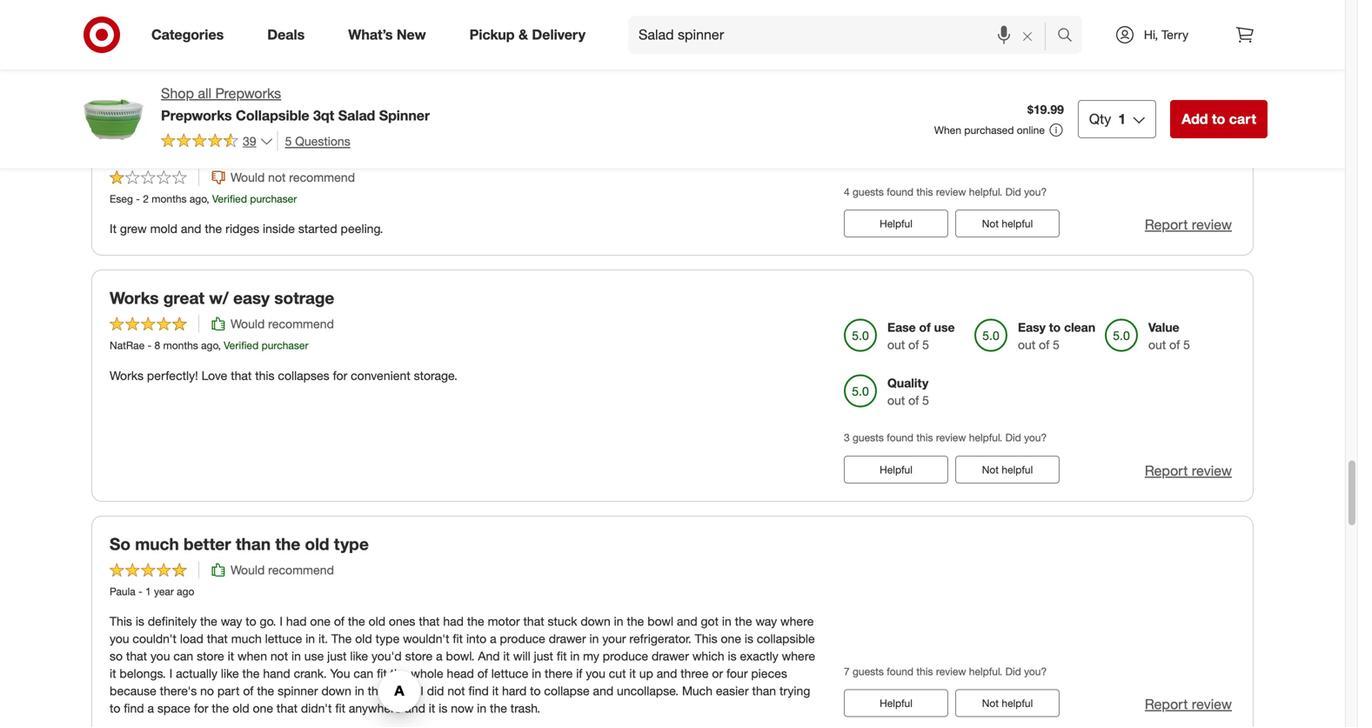 Task type: describe. For each thing, give the bounding box(es) containing it.
terry
[[1162, 27, 1189, 42]]

this left collapses
[[255, 368, 275, 383]]

and right mold
[[181, 221, 201, 236]]

0 vertical spatial easy
[[233, 288, 270, 308]]

3
[[844, 431, 850, 445]]

paula
[[110, 585, 136, 598]]

0 vertical spatial a
[[490, 632, 497, 647]]

the up the the
[[348, 614, 365, 630]]

not helpful for mold
[[983, 217, 1034, 230]]

39
[[243, 133, 256, 149]]

in right got
[[722, 614, 732, 630]]

pickup
[[470, 26, 515, 43]]

1 store from the left
[[197, 649, 224, 664]]

to up "trash."
[[530, 684, 541, 699]]

eseg - 2 months ago , verified purchaser
[[110, 192, 297, 205]]

four
[[727, 666, 748, 682]]

0 vertical spatial recommend
[[289, 170, 355, 185]]

into
[[467, 632, 487, 647]]

purchased
[[965, 123, 1015, 137]]

not for mold
[[983, 217, 999, 230]]

out inside ease of use out of 5
[[888, 337, 906, 353]]

fit right didn't
[[335, 701, 346, 717]]

it grew mold and the ridges inside started peeling.
[[110, 221, 384, 236]]

search button
[[1050, 16, 1092, 57]]

not helpful button for works great w/ easy sotrage
[[956, 456, 1060, 484]]

so much better than the old type
[[110, 534, 369, 554]]

0 vertical spatial can
[[174, 649, 193, 664]]

not for works great w/ easy sotrage
[[983, 463, 999, 476]]

that up wouldn't
[[419, 614, 440, 630]]

guests for mold
[[853, 185, 884, 198]]

out inside quality out of 5
[[888, 393, 906, 408]]

new
[[397, 26, 426, 43]]

there's
[[160, 684, 197, 699]]

the down part
[[212, 701, 229, 717]]

hand
[[263, 666, 291, 682]]

2 had from the left
[[443, 614, 464, 630]]

report review for mold
[[1146, 216, 1233, 233]]

would recommend for the
[[231, 563, 334, 578]]

1 horizontal spatial can
[[354, 666, 374, 682]]

this is definitely the way to go. i had one of the old ones that had the motor that stuck down in the bowl and got in the way where you couldn't load that much lettuce in it. the old type wouldn't fit into a produce drawer in your refrigerator. this one is collapsible so that you can store it when not in use just like you'd store a bowl. and it will just fit in my produce drawer which is exactly where it belongs. i actually like the hand crank. you can fit the whole head of lettuce in there if you cut it up and three or four pieces because there's no part of the spinner down in the bowl. i did not find it hard to collapse and uncollapse. much easier than trying to find a space for the old one that didn't fit anywhere and it is now in the trash.
[[110, 614, 816, 717]]

0 horizontal spatial bowl.
[[389, 684, 417, 699]]

pickup & delivery link
[[455, 16, 608, 54]]

months for works great w/ easy sotrage
[[163, 339, 198, 352]]

online
[[1017, 123, 1045, 137]]

belongs.
[[120, 666, 166, 682]]

the up into
[[467, 614, 485, 630]]

helpful for mold
[[880, 217, 913, 230]]

questions
[[295, 133, 351, 149]]

helpful. for works great w/ easy sotrage
[[970, 431, 1003, 445]]

0 horizontal spatial like
[[221, 666, 239, 682]]

use inside 'this is definitely the way to go. i had one of the old ones that had the motor that stuck down in the bowl and got in the way where you couldn't load that much lettuce in it. the old type wouldn't fit into a produce drawer in your refrigerator. this one is collapsible so that you can store it when not in use just like you'd store a bowl. and it will just fit in my produce drawer which is exactly where it belongs. i actually like the hand crank. you can fit the whole head of lettuce in there if you cut it up and three or four pieces because there's no part of the spinner down in the bowl. i did not find it hard to collapse and uncollapse. much easier than trying to find a space for the old one that didn't fit anywhere and it is now in the trash.'
[[305, 649, 324, 664]]

quality
[[888, 376, 929, 391]]

1 horizontal spatial lettuce
[[492, 666, 529, 682]]

type inside 'this is definitely the way to go. i had one of the old ones that had the motor that stuck down in the bowl and got in the way where you couldn't load that much lettuce in it. the old type wouldn't fit into a produce drawer in your refrigerator. this one is collapsible so that you can store it when not in use just like you'd store a bowl. and it will just fit in my produce drawer which is exactly where it belongs. i actually like the hand crank. you can fit the whole head of lettuce in there if you cut it up and three or four pieces because there's no part of the spinner down in the bowl. i did not find it hard to collapse and uncollapse. much easier than trying to find a space for the old one that didn't fit anywhere and it is now in the trash.'
[[376, 632, 400, 647]]

&
[[519, 26, 528, 43]]

0 vertical spatial not
[[268, 170, 286, 185]]

verified for works great w/ easy sotrage
[[224, 339, 259, 352]]

2 vertical spatial ago
[[177, 585, 194, 598]]

helpful button for mold
[[844, 210, 949, 238]]

would for so much better than the old type
[[231, 563, 265, 578]]

helpful. for mold
[[970, 185, 1003, 198]]

is up four
[[728, 649, 737, 664]]

What can we help you find? suggestions appear below search field
[[629, 16, 1062, 54]]

collapse
[[544, 684, 590, 699]]

7
[[844, 665, 850, 679]]

1 vertical spatial prepworks
[[161, 107, 232, 124]]

natrae
[[110, 339, 145, 352]]

5 inside quality out of 5
[[923, 393, 930, 408]]

trash.
[[511, 701, 541, 717]]

, for works great w/ easy sotrage
[[218, 339, 221, 352]]

ago for mold
[[190, 192, 207, 205]]

the left bowl
[[627, 614, 644, 630]]

fit down you'd
[[377, 666, 387, 682]]

2 vertical spatial you
[[586, 666, 606, 682]]

salad
[[338, 107, 375, 124]]

in left my on the left
[[571, 649, 580, 664]]

easy to clean out of 5
[[1019, 320, 1096, 353]]

in up anywhere
[[355, 684, 365, 699]]

out inside easy to clean out of 5
[[1019, 337, 1036, 353]]

ease of use out of 5
[[888, 320, 955, 353]]

the down you'd
[[391, 666, 408, 682]]

works for works perfectly! love that this collapses for convenient storage.
[[110, 368, 144, 383]]

what's new link
[[334, 16, 448, 54]]

value
[[1149, 320, 1180, 335]]

the left ridges
[[205, 221, 222, 236]]

- for mold
[[136, 192, 140, 205]]

in right now
[[477, 701, 487, 717]]

that up belongs. on the left bottom
[[126, 649, 147, 664]]

that left stuck
[[524, 614, 545, 630]]

recommend for sotrage
[[268, 317, 334, 332]]

4 guests found this review helpful. did you?
[[844, 185, 1047, 198]]

0 vertical spatial like
[[350, 649, 368, 664]]

the down hand
[[257, 684, 274, 699]]

0 vertical spatial 1
[[1119, 110, 1127, 127]]

storage.
[[414, 368, 458, 383]]

3 report from the top
[[1146, 697, 1189, 713]]

1 vertical spatial find
[[124, 701, 144, 717]]

2 just from the left
[[534, 649, 554, 664]]

is down did
[[439, 701, 448, 717]]

0 vertical spatial than
[[236, 534, 271, 554]]

1 just from the left
[[327, 649, 347, 664]]

2 vertical spatial -
[[138, 585, 143, 598]]

go.
[[260, 614, 276, 630]]

perfectly!
[[147, 368, 198, 383]]

you? for mold
[[1025, 185, 1047, 198]]

natrae - 8 months ago , verified purchaser
[[110, 339, 309, 352]]

crank.
[[294, 666, 327, 682]]

2 way from the left
[[756, 614, 777, 630]]

load
[[180, 632, 204, 647]]

head
[[447, 666, 474, 682]]

ones
[[389, 614, 416, 630]]

year
[[154, 585, 174, 598]]

the
[[332, 632, 352, 647]]

report review button for mold
[[1146, 215, 1233, 235]]

much
[[682, 684, 713, 699]]

the down 'when'
[[242, 666, 260, 682]]

much inside 'this is definitely the way to go. i had one of the old ones that had the motor that stuck down in the bowl and got in the way where you couldn't load that much lettuce in it. the old type wouldn't fit into a produce drawer in your refrigerator. this one is collapsible so that you can store it when not in use just like you'd store a bowl. and it will just fit in my produce drawer which is exactly where it belongs. i actually like the hand crank. you can fit the whole head of lettuce in there if you cut it up and three or four pieces because there's no part of the spinner down in the bowl. i did not find it hard to collapse and uncollapse. much easier than trying to find a space for the old one that didn't fit anywhere and it is now in the trash.'
[[231, 632, 262, 647]]

did for mold
[[1006, 185, 1022, 198]]

value out of 5
[[1149, 320, 1191, 353]]

0 horizontal spatial 1
[[145, 585, 151, 598]]

report for works great w/ easy sotrage
[[1146, 462, 1189, 479]]

mold
[[110, 141, 149, 161]]

what's new
[[348, 26, 426, 43]]

collapsible
[[757, 632, 815, 647]]

the down hard
[[490, 701, 507, 717]]

would for works great w/ easy sotrage
[[231, 317, 265, 332]]

0 vertical spatial for
[[333, 368, 348, 383]]

2 horizontal spatial one
[[721, 632, 742, 647]]

in up your
[[614, 614, 624, 630]]

0 vertical spatial where
[[781, 614, 814, 630]]

great
[[163, 288, 205, 308]]

cut
[[609, 666, 626, 682]]

it down did
[[429, 701, 436, 717]]

3 did from the top
[[1006, 665, 1022, 679]]

deals
[[267, 26, 305, 43]]

1 vertical spatial where
[[782, 649, 816, 664]]

because
[[110, 684, 157, 699]]

three
[[681, 666, 709, 682]]

fit left into
[[453, 632, 463, 647]]

when
[[935, 123, 962, 137]]

0 vertical spatial bowl.
[[446, 649, 475, 664]]

better
[[184, 534, 231, 554]]

the right got
[[735, 614, 753, 630]]

inside
[[263, 221, 295, 236]]

0 horizontal spatial type
[[334, 534, 369, 554]]

0 horizontal spatial this
[[110, 614, 132, 630]]

0 vertical spatial much
[[135, 534, 179, 554]]

shop
[[161, 85, 194, 102]]

clean
[[1065, 320, 1096, 335]]

in up my on the left
[[590, 632, 599, 647]]

7 guests found this review helpful. did you?
[[844, 665, 1047, 679]]

5 questions link
[[277, 131, 351, 151]]

guests for works great w/ easy sotrage
[[853, 431, 884, 445]]

verified purchases
[[1139, 14, 1254, 31]]

ago for works great w/ easy sotrage
[[201, 339, 218, 352]]

1 vertical spatial this
[[695, 632, 718, 647]]

paula - 1 year ago
[[110, 585, 194, 598]]

hi, terry
[[1145, 27, 1189, 42]]

shop all prepworks prepworks collapsible 3qt salad spinner
[[161, 85, 430, 124]]

trying
[[780, 684, 811, 699]]

in up crank.
[[292, 649, 301, 664]]

w/
[[209, 288, 229, 308]]

easier
[[716, 684, 749, 699]]

3 helpful from the top
[[880, 697, 913, 710]]

3 helpful. from the top
[[970, 665, 1003, 679]]

8
[[155, 339, 160, 352]]

0 horizontal spatial lettuce
[[265, 632, 302, 647]]

definitely
[[148, 614, 197, 630]]

3qt
[[313, 107, 335, 124]]

the up anywhere
[[368, 684, 385, 699]]

grew
[[120, 221, 147, 236]]

0 horizontal spatial i
[[169, 666, 173, 682]]

found for works great w/ easy sotrage
[[887, 431, 914, 445]]

love
[[202, 368, 227, 383]]

so
[[110, 649, 123, 664]]

motor
[[488, 614, 520, 630]]

1 horizontal spatial drawer
[[652, 649, 689, 664]]

it.
[[319, 632, 328, 647]]

0 vertical spatial produce
[[500, 632, 546, 647]]

add to cart
[[1182, 110, 1257, 127]]

and left got
[[677, 614, 698, 630]]

helpful for works great w/ easy sotrage
[[1002, 463, 1034, 476]]

and right up
[[657, 666, 678, 682]]

to down because
[[110, 701, 120, 717]]

0 vertical spatial find
[[469, 684, 489, 699]]

this for 3
[[917, 431, 934, 445]]

pieces
[[752, 666, 788, 682]]

2 vertical spatial one
[[253, 701, 273, 717]]

2 vertical spatial a
[[148, 701, 154, 717]]

there
[[545, 666, 573, 682]]

it down so
[[110, 666, 116, 682]]

0 vertical spatial one
[[310, 614, 331, 630]]

not helpful button for mold
[[956, 210, 1060, 238]]

helpful for works great w/ easy sotrage
[[880, 463, 913, 476]]

recommend for the
[[268, 563, 334, 578]]

it left up
[[630, 666, 636, 682]]

3 found from the top
[[887, 665, 914, 679]]

part
[[218, 684, 240, 699]]

1 vertical spatial down
[[322, 684, 352, 699]]

3 not helpful from the top
[[983, 697, 1034, 710]]

and down cut
[[593, 684, 614, 699]]



Task type: vqa. For each thing, say whether or not it's contained in the screenshot.
COMFORT
no



Task type: locate. For each thing, give the bounding box(es) containing it.
report review button
[[1146, 215, 1233, 235], [1146, 461, 1233, 481], [1146, 695, 1233, 715]]

0 horizontal spatial down
[[322, 684, 352, 699]]

works up natrae at the left of page
[[110, 288, 159, 308]]

one up which
[[721, 632, 742, 647]]

2 helpful from the top
[[880, 463, 913, 476]]

1 horizontal spatial just
[[534, 649, 554, 664]]

this right 4
[[917, 185, 934, 198]]

Verified purchases checkbox
[[1115, 14, 1132, 31]]

recommend down questions
[[289, 170, 355, 185]]

recommend up the go.
[[268, 563, 334, 578]]

0 vertical spatial found
[[887, 185, 914, 198]]

peeling.
[[341, 221, 384, 236]]

2 not helpful from the top
[[983, 463, 1034, 476]]

3 report review button from the top
[[1146, 695, 1233, 715]]

i left did
[[421, 684, 424, 699]]

helpful down 7 guests found this review helpful. did you?
[[880, 697, 913, 710]]

the up load
[[200, 614, 218, 630]]

0 vertical spatial ,
[[207, 192, 209, 205]]

2 horizontal spatial i
[[421, 684, 424, 699]]

0 horizontal spatial use
[[305, 649, 324, 664]]

a up whole
[[436, 649, 443, 664]]

helpful down 3 guests found this review helpful. did you?
[[880, 463, 913, 476]]

would for mold
[[231, 170, 265, 185]]

where down collapsible
[[782, 649, 816, 664]]

eseg
[[110, 192, 133, 205]]

not down 5 questions 'link' on the left of the page
[[268, 170, 286, 185]]

helpful.
[[970, 185, 1003, 198], [970, 431, 1003, 445], [970, 665, 1003, 679]]

1 vertical spatial not
[[983, 463, 999, 476]]

not helpful
[[983, 217, 1034, 230], [983, 463, 1034, 476], [983, 697, 1034, 710]]

3 not from the top
[[983, 697, 999, 710]]

1 helpful. from the top
[[970, 185, 1003, 198]]

1 vertical spatial months
[[163, 339, 198, 352]]

to left the go.
[[246, 614, 256, 630]]

purchaser for mold
[[250, 192, 297, 205]]

1 you? from the top
[[1025, 185, 1047, 198]]

works great w/ easy sotrage
[[110, 288, 335, 308]]

1 vertical spatial than
[[753, 684, 777, 699]]

report review for works great w/ easy sotrage
[[1146, 462, 1233, 479]]

0 horizontal spatial just
[[327, 649, 347, 664]]

2 vertical spatial recommend
[[268, 563, 334, 578]]

report for mold
[[1146, 216, 1189, 233]]

1 horizontal spatial this
[[695, 632, 718, 647]]

now
[[451, 701, 474, 717]]

helpful down 3 guests found this review helpful. did you?
[[1002, 463, 1034, 476]]

to
[[1213, 110, 1226, 127], [1050, 320, 1061, 335], [246, 614, 256, 630], [530, 684, 541, 699], [110, 701, 120, 717]]

would recommend for sotrage
[[231, 317, 334, 332]]

0 horizontal spatial drawer
[[549, 632, 586, 647]]

1 would recommend from the top
[[231, 317, 334, 332]]

verified
[[1139, 14, 1186, 31], [212, 192, 247, 205], [224, 339, 259, 352]]

store up actually
[[197, 649, 224, 664]]

purchaser up works perfectly! love that this collapses for convenient storage.
[[262, 339, 309, 352]]

1 report from the top
[[1146, 216, 1189, 233]]

stuck
[[548, 614, 578, 630]]

for inside 'this is definitely the way to go. i had one of the old ones that had the motor that stuck down in the bowl and got in the way where you couldn't load that much lettuce in it. the old type wouldn't fit into a produce drawer in your refrigerator. this one is collapsible so that you can store it when not in use just like you'd store a bowl. and it will just fit in my produce drawer which is exactly where it belongs. i actually like the hand crank. you can fit the whole head of lettuce in there if you cut it up and three or four pieces because there's no part of the spinner down in the bowl. i did not find it hard to collapse and uncollapse. much easier than trying to find a space for the old one that didn't fit anywhere and it is now in the trash.'
[[194, 701, 209, 717]]

0 vertical spatial helpful
[[1002, 217, 1034, 230]]

0 vertical spatial use
[[935, 320, 955, 335]]

0 horizontal spatial for
[[194, 701, 209, 717]]

deals link
[[253, 16, 327, 54]]

0 vertical spatial works
[[110, 288, 159, 308]]

this right 7
[[917, 665, 934, 679]]

out inside value out of 5
[[1149, 337, 1167, 353]]

than inside 'this is definitely the way to go. i had one of the old ones that had the motor that stuck down in the bowl and got in the way where you couldn't load that much lettuce in it. the old type wouldn't fit into a produce drawer in your refrigerator. this one is collapsible so that you can store it when not in use just like you'd store a bowl. and it will just fit in my produce drawer which is exactly where it belongs. i actually like the hand crank. you can fit the whole head of lettuce in there if you cut it up and three or four pieces because there's no part of the spinner down in the bowl. i did not find it hard to collapse and uncollapse. much easier than trying to find a space for the old one that didn't fit anywhere and it is now in the trash.'
[[753, 684, 777, 699]]

purchases
[[1190, 14, 1254, 31]]

of inside quality out of 5
[[909, 393, 919, 408]]

0 vertical spatial did
[[1006, 185, 1022, 198]]

ago up love
[[201, 339, 218, 352]]

it left hard
[[492, 684, 499, 699]]

exactly
[[740, 649, 779, 664]]

started
[[298, 221, 337, 236]]

way up collapsible
[[756, 614, 777, 630]]

purchaser for works great w/ easy sotrage
[[262, 339, 309, 352]]

store down wouldn't
[[405, 649, 433, 664]]

works perfectly! love that this collapses for convenient storage.
[[110, 368, 458, 383]]

3 helpful button from the top
[[844, 690, 949, 718]]

search
[[1050, 28, 1092, 45]]

2 you? from the top
[[1025, 431, 1047, 445]]

anywhere
[[349, 701, 402, 717]]

works down natrae at the left of page
[[110, 368, 144, 383]]

you? for works great w/ easy sotrage
[[1025, 431, 1047, 445]]

2 vertical spatial guests
[[853, 665, 884, 679]]

it left 'when'
[[228, 649, 234, 664]]

0 horizontal spatial ,
[[207, 192, 209, 205]]

and
[[181, 221, 201, 236], [677, 614, 698, 630], [657, 666, 678, 682], [593, 684, 614, 699], [405, 701, 426, 717]]

ago right year
[[177, 585, 194, 598]]

will
[[513, 649, 531, 664]]

not helpful for works great w/ easy sotrage
[[983, 463, 1034, 476]]

2 store from the left
[[405, 649, 433, 664]]

5 inside easy to clean out of 5
[[1053, 337, 1060, 353]]

verified right verified purchases checkbox
[[1139, 14, 1186, 31]]

one up it.
[[310, 614, 331, 630]]

helpful button
[[844, 210, 949, 238], [844, 456, 949, 484], [844, 690, 949, 718]]

3 would from the top
[[231, 563, 265, 578]]

1 vertical spatial report review button
[[1146, 461, 1233, 481]]

1 horizontal spatial bowl.
[[446, 649, 475, 664]]

verified for mold
[[212, 192, 247, 205]]

1 vertical spatial drawer
[[652, 649, 689, 664]]

0 horizontal spatial can
[[174, 649, 193, 664]]

way left the go.
[[221, 614, 242, 630]]

this down "paula" at left bottom
[[110, 614, 132, 630]]

prepworks up the collapsible
[[215, 85, 281, 102]]

found
[[887, 185, 914, 198], [887, 431, 914, 445], [887, 665, 914, 679]]

add
[[1182, 110, 1209, 127]]

quality out of 5
[[888, 376, 930, 408]]

not up hand
[[271, 649, 288, 664]]

bowl
[[648, 614, 674, 630]]

1 not from the top
[[983, 217, 999, 230]]

you right if
[[586, 666, 606, 682]]

you down couldn't
[[151, 649, 170, 664]]

ago right 2
[[190, 192, 207, 205]]

found right 7
[[887, 665, 914, 679]]

produce up cut
[[603, 649, 649, 664]]

that right load
[[207, 632, 228, 647]]

1 vertical spatial guests
[[853, 431, 884, 445]]

collapses
[[278, 368, 330, 383]]

recommend
[[289, 170, 355, 185], [268, 317, 334, 332], [268, 563, 334, 578]]

1 works from the top
[[110, 288, 159, 308]]

- for works great w/ easy sotrage
[[148, 339, 152, 352]]

2 vertical spatial not
[[448, 684, 465, 699]]

2 report review from the top
[[1146, 462, 1233, 479]]

found for mold
[[887, 185, 914, 198]]

is
[[136, 614, 144, 630], [745, 632, 754, 647], [728, 649, 737, 664], [439, 701, 448, 717]]

1 vertical spatial much
[[231, 632, 262, 647]]

not down 4 guests found this review helpful. did you?
[[983, 217, 999, 230]]

collapsible
[[236, 107, 309, 124]]

than down pieces
[[753, 684, 777, 699]]

can down load
[[174, 649, 193, 664]]

2 report from the top
[[1146, 462, 1189, 479]]

1 not helpful from the top
[[983, 217, 1034, 230]]

0 vertical spatial report review button
[[1146, 215, 1233, 235]]

or
[[712, 666, 724, 682]]

1 guests from the top
[[853, 185, 884, 198]]

2 vertical spatial you?
[[1025, 665, 1047, 679]]

1 vertical spatial produce
[[603, 649, 649, 664]]

when purchased online
[[935, 123, 1045, 137]]

2 horizontal spatial you
[[586, 666, 606, 682]]

1 way from the left
[[221, 614, 242, 630]]

convenient
[[351, 368, 411, 383]]

0 horizontal spatial had
[[286, 614, 307, 630]]

fit
[[453, 632, 463, 647], [557, 649, 567, 664], [377, 666, 387, 682], [335, 701, 346, 717]]

this for 7
[[917, 665, 934, 679]]

, up love
[[218, 339, 221, 352]]

helpful button for works great w/ easy sotrage
[[844, 456, 949, 484]]

2 vertical spatial i
[[421, 684, 424, 699]]

would down so much better than the old type
[[231, 563, 265, 578]]

not helpful down 3 guests found this review helpful. did you?
[[983, 463, 1034, 476]]

- right "paula" at left bottom
[[138, 585, 143, 598]]

not down 7 guests found this review helpful. did you?
[[983, 697, 999, 710]]

1 vertical spatial report
[[1146, 462, 1189, 479]]

2 would from the top
[[231, 317, 265, 332]]

2 helpful button from the top
[[844, 456, 949, 484]]

2 helpful. from the top
[[970, 431, 1003, 445]]

months for mold
[[152, 192, 187, 205]]

0 horizontal spatial than
[[236, 534, 271, 554]]

2 vertical spatial verified
[[224, 339, 259, 352]]

2 helpful from the top
[[1002, 463, 1034, 476]]

would down works great w/ easy sotrage at top
[[231, 317, 265, 332]]

1 report review from the top
[[1146, 216, 1233, 233]]

didn't
[[301, 701, 332, 717]]

2 vertical spatial did
[[1006, 665, 1022, 679]]

and down whole
[[405, 701, 426, 717]]

1 horizontal spatial a
[[436, 649, 443, 664]]

works for works great w/ easy sotrage
[[110, 288, 159, 308]]

, for mold
[[207, 192, 209, 205]]

lettuce up hard
[[492, 666, 529, 682]]

down up your
[[581, 614, 611, 630]]

for down no
[[194, 701, 209, 717]]

not helpful down 7 guests found this review helpful. did you?
[[983, 697, 1034, 710]]

of inside value out of 5
[[1170, 337, 1181, 353]]

1 report review button from the top
[[1146, 215, 1233, 235]]

ago
[[190, 192, 207, 205], [201, 339, 218, 352], [177, 585, 194, 598]]

1 vertical spatial would recommend
[[231, 563, 334, 578]]

not
[[983, 217, 999, 230], [983, 463, 999, 476], [983, 697, 999, 710]]

verified up love
[[224, 339, 259, 352]]

0 vertical spatial down
[[581, 614, 611, 630]]

one down hand
[[253, 701, 273, 717]]

2 found from the top
[[887, 431, 914, 445]]

1 vertical spatial type
[[376, 632, 400, 647]]

one
[[310, 614, 331, 630], [721, 632, 742, 647], [253, 701, 273, 717]]

of inside easy to clean out of 5
[[1040, 337, 1050, 353]]

1 vertical spatial purchaser
[[262, 339, 309, 352]]

1 vertical spatial i
[[169, 666, 173, 682]]

2 horizontal spatial a
[[490, 632, 497, 647]]

1 horizontal spatial 1
[[1119, 110, 1127, 127]]

1 horizontal spatial use
[[935, 320, 955, 335]]

down down you
[[322, 684, 352, 699]]

1 horizontal spatial you
[[151, 649, 170, 664]]

2 would recommend from the top
[[231, 563, 334, 578]]

helpful down 7 guests found this review helpful. did you?
[[1002, 697, 1034, 710]]

1 horizontal spatial down
[[581, 614, 611, 630]]

0 horizontal spatial you
[[110, 632, 129, 647]]

and
[[478, 649, 500, 664]]

3 guests from the top
[[853, 665, 884, 679]]

1 vertical spatial can
[[354, 666, 374, 682]]

2 works from the top
[[110, 368, 144, 383]]

0 vertical spatial would recommend
[[231, 317, 334, 332]]

0 vertical spatial not helpful button
[[956, 210, 1060, 238]]

1 horizontal spatial one
[[310, 614, 331, 630]]

1 vertical spatial not helpful button
[[956, 456, 1060, 484]]

1 vertical spatial not
[[271, 649, 288, 664]]

to inside button
[[1213, 110, 1226, 127]]

2 did from the top
[[1006, 431, 1022, 445]]

1 helpful button from the top
[[844, 210, 949, 238]]

1 vertical spatial a
[[436, 649, 443, 664]]

prepworks down all
[[161, 107, 232, 124]]

2 vertical spatial helpful
[[880, 697, 913, 710]]

3 report review from the top
[[1146, 697, 1233, 713]]

wouldn't
[[403, 632, 450, 647]]

find
[[469, 684, 489, 699], [124, 701, 144, 717]]

not helpful down 4 guests found this review helpful. did you?
[[983, 217, 1034, 230]]

is up couldn't
[[136, 614, 144, 630]]

1 horizontal spatial much
[[231, 632, 262, 647]]

where
[[781, 614, 814, 630], [782, 649, 816, 664]]

report review
[[1146, 216, 1233, 233], [1146, 462, 1233, 479], [1146, 697, 1233, 713]]

lettuce
[[265, 632, 302, 647], [492, 666, 529, 682]]

3 helpful from the top
[[1002, 697, 1034, 710]]

not down head
[[448, 684, 465, 699]]

mold
[[150, 221, 178, 236]]

drawer down refrigerator.
[[652, 649, 689, 664]]

1 left year
[[145, 585, 151, 598]]

much up 'when'
[[231, 632, 262, 647]]

0 vertical spatial drawer
[[549, 632, 586, 647]]

0 horizontal spatial a
[[148, 701, 154, 717]]

1 vertical spatial found
[[887, 431, 914, 445]]

your
[[603, 632, 626, 647]]

in left it.
[[306, 632, 315, 647]]

helpful
[[880, 217, 913, 230], [880, 463, 913, 476], [880, 697, 913, 710]]

no
[[200, 684, 214, 699]]

you'd
[[372, 649, 402, 664]]

produce up will in the left of the page
[[500, 632, 546, 647]]

bowl. down whole
[[389, 684, 417, 699]]

guests right '3'
[[853, 431, 884, 445]]

1 vertical spatial would
[[231, 317, 265, 332]]

you
[[330, 666, 350, 682]]

3 you? from the top
[[1025, 665, 1047, 679]]

so
[[110, 534, 131, 554]]

in left there in the bottom left of the page
[[532, 666, 542, 682]]

fit up there in the bottom left of the page
[[557, 649, 567, 664]]

3 not helpful button from the top
[[956, 690, 1060, 718]]

found down quality out of 5
[[887, 431, 914, 445]]

1 had from the left
[[286, 614, 307, 630]]

use inside ease of use out of 5
[[935, 320, 955, 335]]

not helpful button down 7 guests found this review helpful. did you?
[[956, 690, 1060, 718]]

1 not helpful button from the top
[[956, 210, 1060, 238]]

5 questions
[[285, 133, 351, 149]]

1 horizontal spatial i
[[280, 614, 283, 630]]

1 horizontal spatial find
[[469, 684, 489, 699]]

spinner
[[379, 107, 430, 124]]

1 vertical spatial easy
[[1019, 320, 1046, 335]]

0 vertical spatial type
[[334, 534, 369, 554]]

find down because
[[124, 701, 144, 717]]

my
[[583, 649, 600, 664]]

like up part
[[221, 666, 239, 682]]

0 vertical spatial verified
[[1139, 14, 1186, 31]]

2 report review button from the top
[[1146, 461, 1233, 481]]

is up 'exactly'
[[745, 632, 754, 647]]

couldn't
[[133, 632, 177, 647]]

guests
[[853, 185, 884, 198], [853, 431, 884, 445], [853, 665, 884, 679]]

ridges
[[226, 221, 260, 236]]

it left will in the left of the page
[[504, 649, 510, 664]]

0 vertical spatial would
[[231, 170, 265, 185]]

helpful
[[1002, 217, 1034, 230], [1002, 463, 1034, 476], [1002, 697, 1034, 710]]

5 inside value out of 5
[[1184, 337, 1191, 353]]

it
[[110, 221, 117, 236]]

sotrage
[[274, 288, 335, 308]]

than right better
[[236, 534, 271, 554]]

1 vertical spatial helpful button
[[844, 456, 949, 484]]

0 vertical spatial lettuce
[[265, 632, 302, 647]]

this
[[917, 185, 934, 198], [255, 368, 275, 383], [917, 431, 934, 445], [917, 665, 934, 679]]

add to cart button
[[1171, 100, 1268, 138]]

1 vertical spatial for
[[194, 701, 209, 717]]

0 horizontal spatial one
[[253, 701, 273, 717]]

1 vertical spatial use
[[305, 649, 324, 664]]

the up the go.
[[275, 534, 301, 554]]

report review button for works great w/ easy sotrage
[[1146, 461, 1233, 481]]

2
[[143, 192, 149, 205]]

helpful for mold
[[1002, 217, 1034, 230]]

where up collapsible
[[781, 614, 814, 630]]

0 vertical spatial helpful.
[[970, 185, 1003, 198]]

1 did from the top
[[1006, 185, 1022, 198]]

1 helpful from the top
[[1002, 217, 1034, 230]]

5 inside 'link'
[[285, 133, 292, 149]]

this up which
[[695, 632, 718, 647]]

did for works great w/ easy sotrage
[[1006, 431, 1022, 445]]

1 would from the top
[[231, 170, 265, 185]]

you?
[[1025, 185, 1047, 198], [1025, 431, 1047, 445], [1025, 665, 1047, 679]]

1 vertical spatial works
[[110, 368, 144, 383]]

image of prepworks collapsible 3qt salad spinner image
[[77, 84, 147, 153]]

you up so
[[110, 632, 129, 647]]

type
[[334, 534, 369, 554], [376, 632, 400, 647]]

1 helpful from the top
[[880, 217, 913, 230]]

0 vertical spatial ago
[[190, 192, 207, 205]]

that down 'spinner'
[[277, 701, 298, 717]]

0 vertical spatial you
[[110, 632, 129, 647]]

easy left clean
[[1019, 320, 1046, 335]]

did
[[427, 684, 444, 699]]

5 inside ease of use out of 5
[[923, 337, 930, 353]]

0 vertical spatial -
[[136, 192, 140, 205]]

this for 4
[[917, 185, 934, 198]]

verified up ridges
[[212, 192, 247, 205]]

drawer down stuck
[[549, 632, 586, 647]]

whole
[[411, 666, 444, 682]]

2 not helpful button from the top
[[956, 456, 1060, 484]]

cart
[[1230, 110, 1257, 127]]

that right love
[[231, 368, 252, 383]]

qty 1
[[1090, 110, 1127, 127]]

if
[[576, 666, 583, 682]]

a
[[490, 632, 497, 647], [436, 649, 443, 664], [148, 701, 154, 717]]

0 horizontal spatial produce
[[500, 632, 546, 647]]

2 guests from the top
[[853, 431, 884, 445]]

lettuce down the go.
[[265, 632, 302, 647]]

to inside easy to clean out of 5
[[1050, 320, 1061, 335]]

2 not from the top
[[983, 463, 999, 476]]

0 vertical spatial purchaser
[[250, 192, 297, 205]]

out
[[888, 337, 906, 353], [1019, 337, 1036, 353], [1149, 337, 1167, 353], [888, 393, 906, 408]]

much
[[135, 534, 179, 554], [231, 632, 262, 647]]

to left clean
[[1050, 320, 1061, 335]]

easy inside easy to clean out of 5
[[1019, 320, 1046, 335]]

ease
[[888, 320, 916, 335]]

1 found from the top
[[887, 185, 914, 198]]

1 horizontal spatial had
[[443, 614, 464, 630]]

0 vertical spatial prepworks
[[215, 85, 281, 102]]

2 vertical spatial not helpful button
[[956, 690, 1060, 718]]



